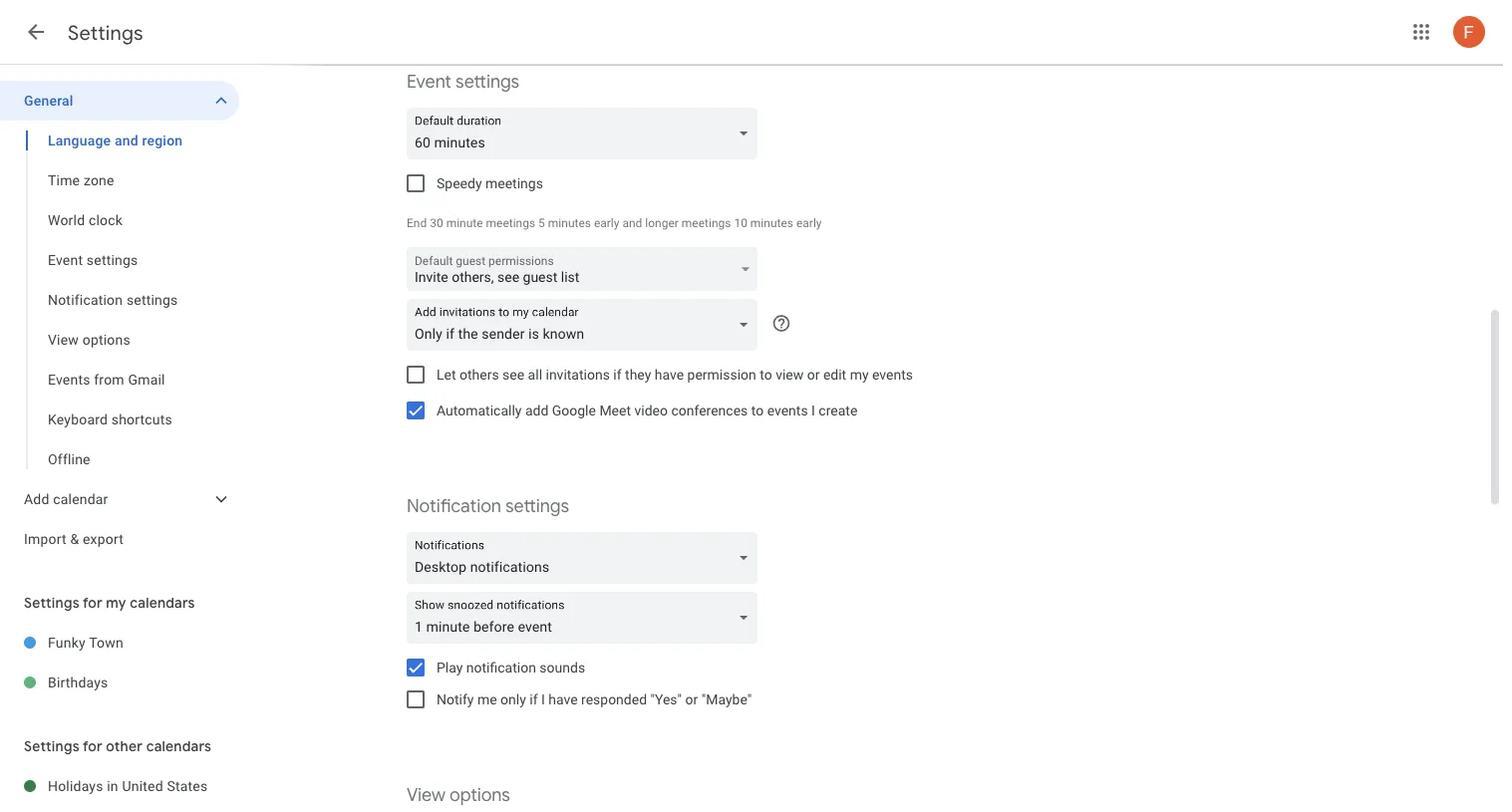 Task type: vqa. For each thing, say whether or not it's contained in the screenshot.
the top To
yes



Task type: locate. For each thing, give the bounding box(es) containing it.
0 vertical spatial my
[[850, 367, 869, 383]]

group
[[0, 121, 239, 480]]

world
[[48, 212, 85, 228]]

early
[[594, 216, 620, 230], [797, 216, 822, 230]]

early up invite others, see guest list popup button
[[594, 216, 620, 230]]

notification
[[48, 292, 123, 308], [407, 495, 501, 518]]

to right conferences
[[752, 402, 764, 419]]

1 vertical spatial see
[[503, 367, 525, 383]]

1 vertical spatial events
[[768, 402, 808, 419]]

settings up general tree item
[[68, 20, 143, 45]]

i
[[812, 402, 816, 419], [541, 692, 545, 708]]

clock
[[89, 212, 123, 228]]

guest up the others, at the top left
[[456, 254, 486, 268]]

and
[[115, 132, 138, 149], [623, 216, 643, 230]]

if
[[614, 367, 622, 383], [530, 692, 538, 708]]

my up funky town tree item
[[106, 594, 126, 612]]

5
[[539, 216, 545, 230]]

calendars
[[130, 594, 195, 612], [146, 738, 212, 756]]

0 horizontal spatial notification
[[48, 292, 123, 308]]

view options
[[48, 332, 130, 348], [407, 784, 510, 807]]

1 vertical spatial have
[[549, 692, 578, 708]]

settings up 'holidays'
[[24, 738, 80, 756]]

view options down the notify
[[407, 784, 510, 807]]

i right only
[[541, 692, 545, 708]]

0 vertical spatial calendars
[[130, 594, 195, 612]]

early right 10
[[797, 216, 822, 230]]

see left 'all'
[[503, 367, 525, 383]]

1 horizontal spatial i
[[812, 402, 816, 419]]

for left other at left bottom
[[83, 738, 102, 756]]

for for other
[[83, 738, 102, 756]]

view inside group
[[48, 332, 79, 348]]

0 vertical spatial notification
[[48, 292, 123, 308]]

notification settings up from
[[48, 292, 178, 308]]

if left 'they'
[[614, 367, 622, 383]]

1 horizontal spatial notification settings
[[407, 495, 569, 518]]

1 vertical spatial for
[[83, 738, 102, 756]]

events down view
[[768, 402, 808, 419]]

0 vertical spatial and
[[115, 132, 138, 149]]

1 vertical spatial calendars
[[146, 738, 212, 756]]

they
[[625, 367, 652, 383]]

notification down world clock
[[48, 292, 123, 308]]

events from gmail
[[48, 371, 165, 388]]

calendars up the states
[[146, 738, 212, 756]]

0 horizontal spatial minutes
[[548, 216, 591, 230]]

0 vertical spatial view options
[[48, 332, 130, 348]]

0 vertical spatial events
[[873, 367, 913, 383]]

0 vertical spatial to
[[760, 367, 773, 383]]

1 horizontal spatial view options
[[407, 784, 510, 807]]

language
[[48, 132, 111, 149]]

minutes right 5
[[548, 216, 591, 230]]

options
[[82, 332, 130, 348], [450, 784, 510, 807]]

1 vertical spatial notification
[[407, 495, 501, 518]]

1 horizontal spatial or
[[808, 367, 820, 383]]

add
[[24, 491, 49, 508]]

see
[[498, 269, 520, 285], [503, 367, 525, 383]]

0 horizontal spatial view options
[[48, 332, 130, 348]]

automatically add google meet video conferences to events i create
[[437, 402, 858, 419]]

tree
[[0, 81, 239, 559]]

view
[[776, 367, 804, 383]]

google
[[552, 402, 596, 419]]

1 vertical spatial settings
[[24, 594, 80, 612]]

2 for from the top
[[83, 738, 102, 756]]

guest down permissions
[[523, 269, 558, 285]]

see inside default guest permissions invite others, see guest list
[[498, 269, 520, 285]]

minutes
[[548, 216, 591, 230], [751, 216, 794, 230]]

for
[[83, 594, 102, 612], [83, 738, 102, 756]]

i left 'create'
[[812, 402, 816, 419]]

0 horizontal spatial notification settings
[[48, 292, 178, 308]]

1 horizontal spatial notification
[[407, 495, 501, 518]]

for up funky town
[[83, 594, 102, 612]]

time zone
[[48, 172, 114, 188]]

zone
[[84, 172, 114, 188]]

"yes"
[[651, 692, 682, 708]]

in
[[107, 778, 118, 795]]

calendars up funky town tree item
[[130, 594, 195, 612]]

"maybe"
[[702, 692, 752, 708]]

all
[[528, 367, 543, 383]]

0 horizontal spatial options
[[82, 332, 130, 348]]

see down permissions
[[498, 269, 520, 285]]

notification down 'automatically'
[[407, 495, 501, 518]]

0 horizontal spatial event
[[48, 252, 83, 268]]

have
[[655, 367, 684, 383], [549, 692, 578, 708]]

holidays
[[48, 778, 103, 795]]

have down sounds
[[549, 692, 578, 708]]

0 vertical spatial notification settings
[[48, 292, 178, 308]]

0 horizontal spatial and
[[115, 132, 138, 149]]

notification settings
[[48, 292, 178, 308], [407, 495, 569, 518]]

import
[[24, 531, 67, 548]]

0 vertical spatial for
[[83, 594, 102, 612]]

1 for from the top
[[83, 594, 102, 612]]

permission
[[688, 367, 757, 383]]

options up events from gmail
[[82, 332, 130, 348]]

keyboard shortcuts
[[48, 411, 173, 428]]

or left edit
[[808, 367, 820, 383]]

guest
[[456, 254, 486, 268], [523, 269, 558, 285]]

1 vertical spatial and
[[623, 216, 643, 230]]

time
[[48, 172, 80, 188]]

1 horizontal spatial minutes
[[751, 216, 794, 230]]

1 vertical spatial i
[[541, 692, 545, 708]]

event settings
[[407, 70, 520, 93], [48, 252, 138, 268]]

1 vertical spatial view
[[407, 784, 446, 807]]

0 horizontal spatial event settings
[[48, 252, 138, 268]]

settings heading
[[68, 20, 143, 45]]

only
[[501, 692, 526, 708]]

and inside group
[[115, 132, 138, 149]]

view
[[48, 332, 79, 348], [407, 784, 446, 807]]

options down me
[[450, 784, 510, 807]]

0 horizontal spatial have
[[549, 692, 578, 708]]

0 horizontal spatial view
[[48, 332, 79, 348]]

0 vertical spatial event settings
[[407, 70, 520, 93]]

0 vertical spatial or
[[808, 367, 820, 383]]

meetings
[[486, 175, 543, 191], [486, 216, 536, 230], [682, 216, 731, 230]]

default
[[415, 254, 453, 268]]

events
[[873, 367, 913, 383], [768, 402, 808, 419]]

1 vertical spatial or
[[686, 692, 698, 708]]

or right "yes"
[[686, 692, 698, 708]]

1 horizontal spatial event
[[407, 70, 452, 93]]

1 vertical spatial notification settings
[[407, 495, 569, 518]]

video
[[635, 402, 668, 419]]

birthdays tree item
[[0, 663, 239, 703]]

1 horizontal spatial guest
[[523, 269, 558, 285]]

to left view
[[760, 367, 773, 383]]

my right edit
[[850, 367, 869, 383]]

settings for settings for other calendars
[[24, 738, 80, 756]]

view options up events from gmail
[[48, 332, 130, 348]]

holidays in united states tree item
[[0, 767, 239, 807]]

0 vertical spatial see
[[498, 269, 520, 285]]

event
[[407, 70, 452, 93], [48, 252, 83, 268]]

birthdays
[[48, 675, 108, 691]]

1 vertical spatial event
[[48, 252, 83, 268]]

1 early from the left
[[594, 216, 620, 230]]

1 vertical spatial if
[[530, 692, 538, 708]]

settings
[[68, 20, 143, 45], [24, 594, 80, 612], [24, 738, 80, 756]]

go back image
[[24, 20, 48, 44]]

sounds
[[540, 660, 586, 676]]

funky town tree item
[[0, 623, 239, 663]]

2 vertical spatial settings
[[24, 738, 80, 756]]

None field
[[407, 108, 766, 160], [407, 299, 766, 351], [407, 533, 766, 584], [407, 592, 766, 644], [407, 108, 766, 160], [407, 299, 766, 351], [407, 533, 766, 584], [407, 592, 766, 644]]

calendars for settings for other calendars
[[146, 738, 212, 756]]

if right only
[[530, 692, 538, 708]]

0 vertical spatial have
[[655, 367, 684, 383]]

1 horizontal spatial have
[[655, 367, 684, 383]]

1 horizontal spatial early
[[797, 216, 822, 230]]

0 vertical spatial i
[[812, 402, 816, 419]]

and left 'region'
[[115, 132, 138, 149]]

0 horizontal spatial early
[[594, 216, 620, 230]]

event settings inside tree
[[48, 252, 138, 268]]

events right edit
[[873, 367, 913, 383]]

responded
[[581, 692, 647, 708]]

1 vertical spatial options
[[450, 784, 510, 807]]

1 vertical spatial my
[[106, 594, 126, 612]]

minutes right 10
[[751, 216, 794, 230]]

for for my
[[83, 594, 102, 612]]

1 vertical spatial event settings
[[48, 252, 138, 268]]

1 horizontal spatial my
[[850, 367, 869, 383]]

2 early from the left
[[797, 216, 822, 230]]

and left longer
[[623, 216, 643, 230]]

0 horizontal spatial my
[[106, 594, 126, 612]]

1 horizontal spatial if
[[614, 367, 622, 383]]

automatically
[[437, 402, 522, 419]]

let
[[437, 367, 456, 383]]

0 vertical spatial settings
[[68, 20, 143, 45]]

me
[[478, 692, 497, 708]]

town
[[89, 635, 124, 651]]

settings up funky
[[24, 594, 80, 612]]

1 horizontal spatial view
[[407, 784, 446, 807]]

&
[[70, 531, 79, 548]]

others
[[460, 367, 499, 383]]

invite
[[415, 269, 448, 285]]

settings
[[456, 70, 520, 93], [87, 252, 138, 268], [127, 292, 178, 308], [506, 495, 569, 518]]

0 vertical spatial view
[[48, 332, 79, 348]]

or
[[808, 367, 820, 383], [686, 692, 698, 708]]

birthdays link
[[48, 663, 239, 703]]

have right 'they'
[[655, 367, 684, 383]]

notification settings down 'automatically'
[[407, 495, 569, 518]]

permissions
[[489, 254, 554, 268]]



Task type: describe. For each thing, give the bounding box(es) containing it.
offline
[[48, 451, 90, 468]]

30
[[430, 216, 443, 230]]

0 horizontal spatial guest
[[456, 254, 486, 268]]

gmail
[[128, 371, 165, 388]]

default guest permissions invite others, see guest list
[[415, 254, 580, 285]]

settings for settings
[[68, 20, 143, 45]]

holidays in united states link
[[48, 767, 239, 807]]

notification
[[467, 660, 536, 676]]

end
[[407, 216, 427, 230]]

0 horizontal spatial or
[[686, 692, 698, 708]]

calendars for settings for my calendars
[[130, 594, 195, 612]]

edit
[[824, 367, 847, 383]]

add
[[525, 402, 549, 419]]

general tree item
[[0, 81, 239, 121]]

others,
[[452, 269, 494, 285]]

10
[[734, 216, 748, 230]]

conferences
[[672, 402, 748, 419]]

keyboard
[[48, 411, 108, 428]]

list
[[561, 269, 580, 285]]

1 horizontal spatial event settings
[[407, 70, 520, 93]]

from
[[94, 371, 124, 388]]

speedy meetings
[[437, 175, 543, 191]]

invitations
[[546, 367, 610, 383]]

invite others, see guest list button
[[407, 248, 758, 297]]

1 vertical spatial to
[[752, 402, 764, 419]]

2 minutes from the left
[[751, 216, 794, 230]]

events
[[48, 371, 90, 388]]

notification settings inside group
[[48, 292, 178, 308]]

region
[[142, 132, 183, 149]]

0 horizontal spatial events
[[768, 402, 808, 419]]

play
[[437, 660, 463, 676]]

funky town
[[48, 635, 124, 651]]

1 horizontal spatial options
[[450, 784, 510, 807]]

0 horizontal spatial i
[[541, 692, 545, 708]]

notify
[[437, 692, 474, 708]]

1 horizontal spatial and
[[623, 216, 643, 230]]

language and region
[[48, 132, 183, 149]]

let others see all invitations if they have permission to view or edit my events
[[437, 367, 913, 383]]

longer
[[646, 216, 679, 230]]

notify me only if i have responded "yes" or "maybe"
[[437, 692, 752, 708]]

settings for my calendars
[[24, 594, 195, 612]]

holidays in united states
[[48, 778, 208, 795]]

united
[[122, 778, 163, 795]]

shortcuts
[[111, 411, 173, 428]]

import & export
[[24, 531, 124, 548]]

play notification sounds
[[437, 660, 586, 676]]

minute
[[446, 216, 483, 230]]

settings for other calendars
[[24, 738, 212, 756]]

states
[[167, 778, 208, 795]]

event inside group
[[48, 252, 83, 268]]

funky
[[48, 635, 86, 651]]

general
[[24, 92, 73, 109]]

end 30 minute meetings 5 minutes early and longer meetings 10 minutes early
[[407, 216, 822, 230]]

export
[[83, 531, 124, 548]]

add calendar
[[24, 491, 108, 508]]

meetings left 5
[[486, 216, 536, 230]]

meetings left 10
[[682, 216, 731, 230]]

0 vertical spatial options
[[82, 332, 130, 348]]

view options inside group
[[48, 332, 130, 348]]

world clock
[[48, 212, 123, 228]]

0 horizontal spatial if
[[530, 692, 538, 708]]

settings for settings for my calendars
[[24, 594, 80, 612]]

calendar
[[53, 491, 108, 508]]

meet
[[600, 402, 631, 419]]

0 vertical spatial if
[[614, 367, 622, 383]]

speedy
[[437, 175, 482, 191]]

notification inside group
[[48, 292, 123, 308]]

0 vertical spatial event
[[407, 70, 452, 93]]

create
[[819, 402, 858, 419]]

1 horizontal spatial events
[[873, 367, 913, 383]]

1 minutes from the left
[[548, 216, 591, 230]]

group containing language and region
[[0, 121, 239, 480]]

other
[[106, 738, 143, 756]]

meetings up 5
[[486, 175, 543, 191]]

tree containing general
[[0, 81, 239, 559]]

1 vertical spatial view options
[[407, 784, 510, 807]]

settings for my calendars tree
[[0, 623, 239, 703]]



